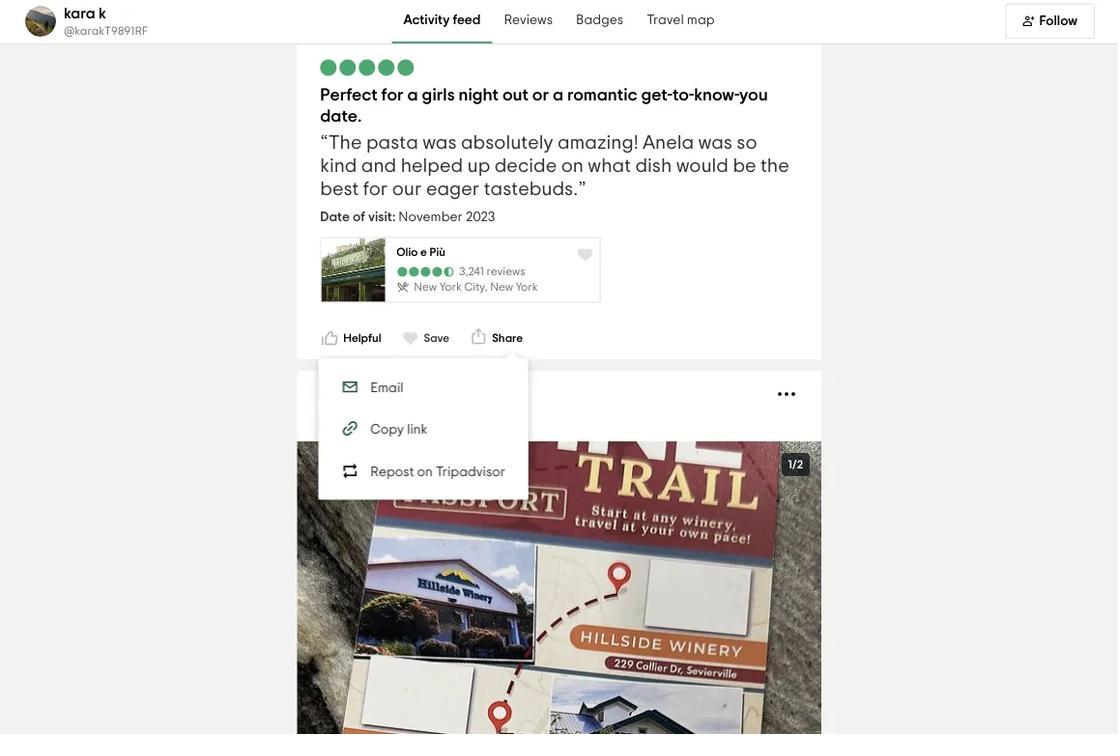Task type: describe. For each thing, give the bounding box(es) containing it.
tripadvisor
[[436, 466, 506, 479]]

2 york from the left
[[516, 282, 538, 294]]

travel
[[647, 14, 684, 28]]

repost
[[371, 466, 414, 479]]

the
[[761, 156, 790, 176]]

would
[[677, 156, 729, 176]]

absolutely
[[461, 133, 554, 153]]

kara k
[[372, 389, 409, 403]]

to-
[[673, 87, 695, 104]]

reviews
[[504, 14, 553, 28]]

link
[[407, 424, 428, 437]]

activity
[[404, 14, 450, 28]]

date
[[320, 211, 350, 224]]

1 new from the left
[[414, 282, 437, 294]]

travel map link
[[635, 0, 727, 44]]

out
[[503, 87, 529, 104]]

kara k karakt9891rf
[[64, 6, 148, 37]]

perfect for a girls night out or a romantic get-to-know-you date. the pasta was absolutely amazing! anela was so kind and helped up decide on what dish would be the best for our eager tastebuds.
[[320, 87, 790, 199]]

perfect
[[320, 87, 378, 104]]

k for kara k
[[402, 389, 409, 403]]

you
[[740, 87, 768, 104]]

or
[[533, 87, 549, 104]]

2023
[[466, 211, 495, 224]]

badges
[[576, 14, 624, 28]]

1 was from the left
[[423, 133, 457, 153]]

eager
[[426, 180, 480, 199]]

amazing!
[[558, 133, 639, 153]]

follow
[[1040, 15, 1078, 28]]

visit:
[[368, 211, 396, 224]]

helpful
[[344, 333, 381, 345]]

2 new from the left
[[490, 282, 513, 294]]

1 a from the left
[[408, 87, 418, 104]]

and
[[361, 156, 397, 176]]

helped
[[401, 156, 463, 176]]

best
[[320, 180, 359, 199]]

be
[[733, 156, 757, 176]]

olio e più
[[397, 247, 446, 259]]

copy
[[371, 424, 404, 437]]

3,241 reviews
[[460, 266, 526, 278]]

our
[[392, 180, 422, 199]]

pasta
[[366, 133, 418, 153]]

on inside perfect for a girls night out or a romantic get-to-know-you date. the pasta was absolutely amazing! anela was so kind and helped up decide on what dish would be the best for our eager tastebuds.
[[561, 156, 584, 176]]

new york city, new york
[[414, 282, 538, 294]]

city,
[[465, 282, 488, 294]]

up
[[468, 156, 491, 176]]

anela
[[643, 133, 694, 153]]

kind
[[320, 156, 357, 176]]

1 vertical spatial on
[[417, 466, 433, 479]]

/
[[793, 460, 797, 471]]

share
[[492, 333, 523, 345]]

activity feed link
[[392, 0, 493, 44]]



Task type: vqa. For each thing, say whether or not it's contained in the screenshot.
the copy link
yes



Task type: locate. For each thing, give the bounding box(es) containing it.
karakt9891rf
[[75, 25, 148, 37]]

so
[[737, 133, 758, 153]]

kara up copy
[[372, 389, 399, 403]]

york left city, on the top left
[[440, 282, 462, 294]]

1 vertical spatial for
[[363, 180, 388, 199]]

1 horizontal spatial a
[[553, 87, 564, 104]]

for right the perfect
[[382, 87, 404, 104]]

1 / 2
[[789, 460, 804, 471]]

feed
[[453, 14, 481, 28]]

new down e
[[414, 282, 437, 294]]

date.
[[320, 108, 362, 126]]

1 horizontal spatial was
[[699, 133, 733, 153]]

badges link
[[565, 0, 635, 44]]

kara for kara k karakt9891rf
[[64, 6, 95, 21]]

1 horizontal spatial on
[[561, 156, 584, 176]]

know-
[[695, 87, 740, 104]]

for
[[382, 87, 404, 104], [363, 180, 388, 199]]

travel map
[[647, 14, 715, 28]]

0 horizontal spatial k
[[99, 6, 106, 21]]

e
[[421, 247, 427, 259]]

0 vertical spatial k
[[99, 6, 106, 21]]

night
[[459, 87, 499, 104]]

1 vertical spatial kara
[[372, 389, 399, 403]]

on right repost
[[417, 466, 433, 479]]

york
[[440, 282, 462, 294], [516, 282, 538, 294]]

repost on tripadvisor
[[371, 466, 506, 479]]

what
[[588, 156, 631, 176]]

november
[[399, 211, 463, 224]]

save button
[[401, 329, 450, 348]]

k up copy link
[[402, 389, 409, 403]]

0 vertical spatial for
[[382, 87, 404, 104]]

of
[[353, 211, 365, 224]]

on down amazing!
[[561, 156, 584, 176]]

olio
[[397, 247, 418, 259]]

on
[[561, 156, 584, 176], [417, 466, 433, 479]]

k
[[99, 6, 106, 21], [402, 389, 409, 403]]

3,241
[[460, 266, 484, 278]]

york down reviews
[[516, 282, 538, 294]]

2
[[797, 460, 804, 471]]

for down and
[[363, 180, 388, 199]]

1 horizontal spatial new
[[490, 282, 513, 294]]

reviews link
[[493, 0, 565, 44]]

0 horizontal spatial york
[[440, 282, 462, 294]]

activity feed
[[404, 14, 481, 28]]

kara inside kara k karakt9891rf
[[64, 6, 95, 21]]

girls
[[422, 87, 455, 104]]

kara k link
[[372, 389, 409, 403]]

k up karakt9891rf
[[99, 6, 106, 21]]

2 a from the left
[[553, 87, 564, 104]]

the
[[329, 133, 362, 153]]

0 horizontal spatial kara
[[64, 6, 95, 21]]

dish
[[636, 156, 672, 176]]

save
[[424, 333, 450, 345]]

reviews
[[487, 266, 526, 278]]

0 vertical spatial on
[[561, 156, 584, 176]]

a right or
[[553, 87, 564, 104]]

1 york from the left
[[440, 282, 462, 294]]

was up the helped
[[423, 133, 457, 153]]

k inside kara k karakt9891rf
[[99, 6, 106, 21]]

0 vertical spatial kara
[[64, 6, 95, 21]]

tastebuds.
[[484, 180, 578, 199]]

k for kara k karakt9891rf
[[99, 6, 106, 21]]

copy link
[[371, 424, 428, 437]]

decide
[[495, 156, 557, 176]]

romantic
[[568, 87, 638, 104]]

1 vertical spatial k
[[402, 389, 409, 403]]

1 horizontal spatial york
[[516, 282, 538, 294]]

new down reviews
[[490, 282, 513, 294]]

a left girls
[[408, 87, 418, 104]]

kara for kara k
[[372, 389, 399, 403]]

kara
[[64, 6, 95, 21], [372, 389, 399, 403]]

kara up karakt9891rf
[[64, 6, 95, 21]]

was up would
[[699, 133, 733, 153]]

1 horizontal spatial k
[[402, 389, 409, 403]]

0 horizontal spatial a
[[408, 87, 418, 104]]

0 horizontal spatial on
[[417, 466, 433, 479]]

get-
[[642, 87, 673, 104]]

a
[[408, 87, 418, 104], [553, 87, 564, 104]]

0 horizontal spatial new
[[414, 282, 437, 294]]

0 horizontal spatial was
[[423, 133, 457, 153]]

follow button
[[1006, 4, 1096, 39]]

1 horizontal spatial kara
[[372, 389, 399, 403]]

email
[[371, 382, 404, 395]]

new
[[414, 282, 437, 294], [490, 282, 513, 294]]

1
[[789, 460, 793, 471]]

più
[[430, 247, 446, 259]]

date of visit: november 2023
[[320, 211, 495, 224]]

2 was from the left
[[699, 133, 733, 153]]

was
[[423, 133, 457, 153], [699, 133, 733, 153]]

map
[[687, 14, 715, 28]]



